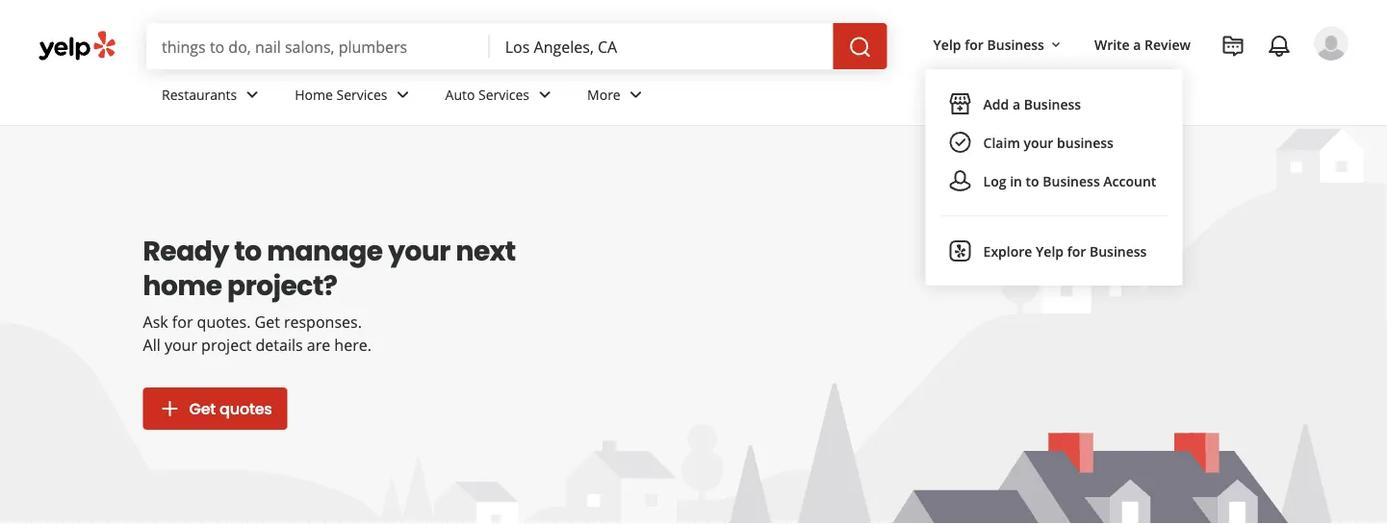 Task type: vqa. For each thing, say whether or not it's contained in the screenshot.
I'm flexible
no



Task type: describe. For each thing, give the bounding box(es) containing it.
notifications image
[[1268, 35, 1291, 58]]

none field near
[[505, 36, 818, 57]]

log in to business account
[[984, 172, 1157, 190]]

24 chevron down v2 image for home services
[[392, 83, 415, 106]]

all
[[143, 335, 161, 356]]

explore yelp for business
[[984, 242, 1147, 261]]

1 horizontal spatial for
[[965, 35, 984, 53]]

24 yelp for biz v2 image
[[949, 240, 972, 263]]

business left 16 chevron down v2 icon
[[988, 35, 1045, 53]]

24 friends v2 image
[[949, 170, 972, 193]]

project
[[201, 335, 252, 356]]

auto services
[[445, 85, 530, 104]]

ready
[[143, 232, 229, 270]]

are
[[307, 335, 330, 356]]

1 vertical spatial your
[[388, 232, 451, 270]]

project?
[[227, 267, 338, 305]]

more
[[587, 85, 621, 104]]

2 vertical spatial your
[[165, 335, 197, 356]]

to inside button
[[1026, 172, 1040, 190]]

services for auto services
[[479, 85, 530, 104]]

add
[[984, 95, 1010, 113]]

get inside button
[[189, 398, 216, 420]]

auto services link
[[430, 69, 572, 125]]

add a business
[[984, 95, 1082, 113]]

home services link
[[280, 69, 430, 125]]

Find text field
[[162, 36, 475, 57]]

Near text field
[[505, 36, 818, 57]]

restaurants
[[162, 85, 237, 104]]

get inside ready to manage your next home project? ask for quotes. get responses. all your project details are here.
[[255, 312, 280, 333]]

business up the claim your business button
[[1024, 95, 1082, 113]]

get quotes button
[[143, 388, 288, 430]]

a for write
[[1134, 35, 1142, 53]]

ask
[[143, 312, 168, 333]]

projects image
[[1222, 35, 1245, 58]]

ready to manage your next home project? ask for quotes. get responses. all your project details are here.
[[143, 232, 516, 356]]

review
[[1145, 35, 1191, 53]]

claim
[[984, 133, 1021, 152]]

business down business
[[1043, 172, 1100, 190]]

24 claim v2 image
[[949, 131, 972, 154]]

search image
[[849, 36, 872, 59]]

yelp for business
[[934, 35, 1045, 53]]



Task type: locate. For each thing, give the bounding box(es) containing it.
a inside button
[[1013, 95, 1021, 113]]

business
[[1057, 133, 1114, 152]]

write a review
[[1095, 35, 1191, 53]]

next
[[456, 232, 516, 270]]

0 vertical spatial a
[[1134, 35, 1142, 53]]

a
[[1134, 35, 1142, 53], [1013, 95, 1021, 113]]

restaurants link
[[146, 69, 280, 125]]

24 chevron down v2 image
[[241, 83, 264, 106], [534, 83, 557, 106]]

write a review link
[[1087, 27, 1199, 62]]

1 vertical spatial for
[[1068, 242, 1087, 261]]

2 24 chevron down v2 image from the left
[[534, 83, 557, 106]]

business categories element
[[146, 69, 1349, 125]]

24 add v2 image
[[158, 398, 182, 421]]

your left next
[[388, 232, 451, 270]]

get
[[255, 312, 280, 333], [189, 398, 216, 420]]

1 none field from the left
[[162, 36, 475, 57]]

yelp right explore
[[1036, 242, 1064, 261]]

1 24 chevron down v2 image from the left
[[392, 83, 415, 106]]

24 chevron down v2 image for more
[[625, 83, 648, 106]]

add a business button
[[941, 85, 1168, 123]]

a right "write"
[[1134, 35, 1142, 53]]

claim your business button
[[941, 123, 1168, 162]]

0 horizontal spatial get
[[189, 398, 216, 420]]

2 none field from the left
[[505, 36, 818, 57]]

get quotes
[[189, 398, 272, 420]]

24 chevron down v2 image for auto services
[[534, 83, 557, 106]]

a for add
[[1013, 95, 1021, 113]]

0 vertical spatial get
[[255, 312, 280, 333]]

for inside ready to manage your next home project? ask for quotes. get responses. all your project details are here.
[[172, 312, 193, 333]]

None field
[[162, 36, 475, 57], [505, 36, 818, 57]]

1 vertical spatial to
[[234, 232, 262, 270]]

0 horizontal spatial services
[[337, 85, 388, 104]]

2 vertical spatial for
[[172, 312, 193, 333]]

1 services from the left
[[337, 85, 388, 104]]

log in to business account button
[[941, 162, 1168, 200]]

1 horizontal spatial get
[[255, 312, 280, 333]]

24 chevron down v2 image for restaurants
[[241, 83, 264, 106]]

0 vertical spatial your
[[1024, 133, 1054, 152]]

1 24 chevron down v2 image from the left
[[241, 83, 264, 106]]

yelp for business button
[[926, 27, 1072, 62]]

0 vertical spatial yelp
[[934, 35, 962, 53]]

to
[[1026, 172, 1040, 190], [234, 232, 262, 270]]

24 chevron down v2 image inside restaurants link
[[241, 83, 264, 106]]

explore
[[984, 242, 1033, 261]]

2 horizontal spatial for
[[1068, 242, 1087, 261]]

0 horizontal spatial your
[[165, 335, 197, 356]]

none field find
[[162, 36, 475, 57]]

log
[[984, 172, 1007, 190]]

quotes
[[220, 398, 272, 420]]

responses.
[[284, 312, 362, 333]]

24 chevron down v2 image left auto
[[392, 83, 415, 106]]

24 chevron down v2 image inside home services link
[[392, 83, 415, 106]]

get up details at the left of page
[[255, 312, 280, 333]]

bob b. image
[[1315, 26, 1349, 61]]

to right in
[[1026, 172, 1040, 190]]

none field up more link at the top of page
[[505, 36, 818, 57]]

your inside the claim your business button
[[1024, 133, 1054, 152]]

24 add biz v2 image
[[949, 92, 972, 116]]

24 chevron down v2 image inside the auto services link
[[534, 83, 557, 106]]

in
[[1010, 172, 1023, 190]]

business down account
[[1090, 242, 1147, 261]]

1 horizontal spatial 24 chevron down v2 image
[[625, 83, 648, 106]]

1 horizontal spatial none field
[[505, 36, 818, 57]]

24 chevron down v2 image right more
[[625, 83, 648, 106]]

get right 24 add v2 icon
[[189, 398, 216, 420]]

none field up home
[[162, 36, 475, 57]]

here.
[[334, 335, 372, 356]]

business
[[988, 35, 1045, 53], [1024, 95, 1082, 113], [1043, 172, 1100, 190], [1090, 242, 1147, 261]]

0 vertical spatial to
[[1026, 172, 1040, 190]]

for
[[965, 35, 984, 53], [1068, 242, 1087, 261], [172, 312, 193, 333]]

24 chevron down v2 image
[[392, 83, 415, 106], [625, 83, 648, 106]]

services
[[337, 85, 388, 104], [479, 85, 530, 104]]

write
[[1095, 35, 1130, 53]]

for right "ask"
[[172, 312, 193, 333]]

0 horizontal spatial a
[[1013, 95, 1021, 113]]

2 services from the left
[[479, 85, 530, 104]]

claim your business
[[984, 133, 1114, 152]]

your right all
[[165, 335, 197, 356]]

1 horizontal spatial 24 chevron down v2 image
[[534, 83, 557, 106]]

16 chevron down v2 image
[[1049, 37, 1064, 53]]

0 horizontal spatial for
[[172, 312, 193, 333]]

yelp up 24 add biz v2 icon
[[934, 35, 962, 53]]

for right explore
[[1068, 242, 1087, 261]]

explore yelp for business button
[[941, 232, 1168, 271]]

None search field
[[146, 23, 891, 69]]

your
[[1024, 133, 1054, 152], [388, 232, 451, 270], [165, 335, 197, 356]]

account
[[1104, 172, 1157, 190]]

0 horizontal spatial 24 chevron down v2 image
[[392, 83, 415, 106]]

your right claim
[[1024, 133, 1054, 152]]

1 horizontal spatial yelp
[[1036, 242, 1064, 261]]

1 vertical spatial a
[[1013, 95, 1021, 113]]

1 horizontal spatial your
[[388, 232, 451, 270]]

0 horizontal spatial none field
[[162, 36, 475, 57]]

1 vertical spatial get
[[189, 398, 216, 420]]

services right home
[[337, 85, 388, 104]]

services right auto
[[479, 85, 530, 104]]

2 horizontal spatial your
[[1024, 133, 1054, 152]]

a right add
[[1013, 95, 1021, 113]]

manage
[[267, 232, 383, 270]]

0 horizontal spatial to
[[234, 232, 262, 270]]

home services
[[295, 85, 388, 104]]

quotes.
[[197, 312, 251, 333]]

home
[[295, 85, 333, 104]]

yelp
[[934, 35, 962, 53], [1036, 242, 1064, 261]]

services for home services
[[337, 85, 388, 104]]

to right ready
[[234, 232, 262, 270]]

0 horizontal spatial yelp
[[934, 35, 962, 53]]

details
[[256, 335, 303, 356]]

1 horizontal spatial to
[[1026, 172, 1040, 190]]

0 horizontal spatial 24 chevron down v2 image
[[241, 83, 264, 106]]

auto
[[445, 85, 475, 104]]

24 chevron down v2 image right the auto services
[[534, 83, 557, 106]]

more link
[[572, 69, 663, 125]]

1 horizontal spatial services
[[479, 85, 530, 104]]

2 24 chevron down v2 image from the left
[[625, 83, 648, 106]]

24 chevron down v2 image inside more link
[[625, 83, 648, 106]]

1 vertical spatial yelp
[[1036, 242, 1064, 261]]

0 vertical spatial for
[[965, 35, 984, 53]]

to inside ready to manage your next home project? ask for quotes. get responses. all your project details are here.
[[234, 232, 262, 270]]

home
[[143, 267, 222, 305]]

1 horizontal spatial a
[[1134, 35, 1142, 53]]

24 chevron down v2 image right restaurants
[[241, 83, 264, 106]]

for up 24 add biz v2 icon
[[965, 35, 984, 53]]

user actions element
[[918, 24, 1376, 286]]



